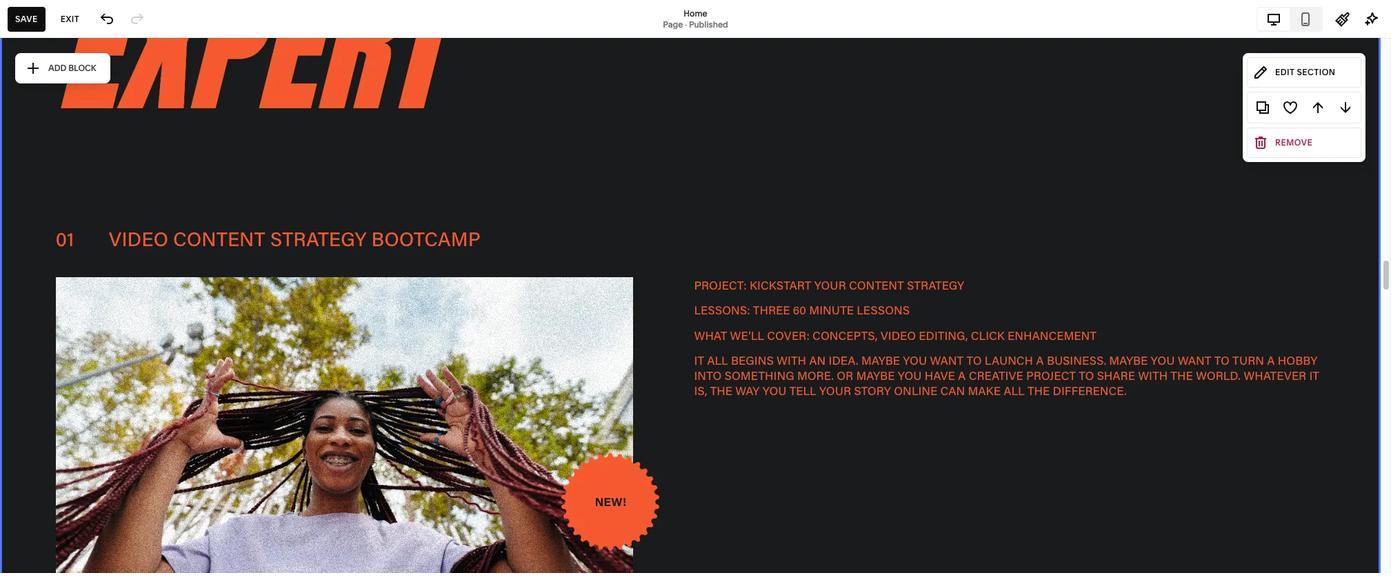 Task type: locate. For each thing, give the bounding box(es) containing it.
save
[[15, 13, 38, 24]]

edit
[[1276, 67, 1295, 77]]

·
[[685, 19, 687, 29]]

tab list
[[1259, 8, 1322, 30]]

asset library
[[23, 432, 92, 445]]

library
[[55, 432, 92, 445]]

remove
[[1276, 137, 1313, 148]]

settings
[[23, 456, 66, 470]]

toolbar
[[1248, 92, 1362, 124]]

block
[[68, 63, 96, 73]]

peterson
[[83, 526, 118, 537]]

james peterson james.peterson1902@gmail.com
[[55, 526, 182, 548]]

move section down image
[[1339, 100, 1354, 115]]

remove button
[[1248, 128, 1362, 158]]

edit section
[[1276, 67, 1336, 77]]

settings link
[[23, 456, 153, 472]]

save section image
[[1284, 100, 1299, 115]]

section
[[1298, 67, 1336, 77]]



Task type: describe. For each thing, give the bounding box(es) containing it.
add block button
[[18, 56, 107, 81]]

asset library link
[[23, 431, 153, 448]]

home
[[684, 8, 708, 18]]

published
[[689, 19, 729, 29]]

save button
[[8, 7, 45, 31]]

exit button
[[53, 7, 87, 31]]

edit section button
[[1248, 57, 1362, 88]]

move section up image
[[1311, 100, 1326, 115]]

page
[[663, 19, 683, 29]]

add
[[48, 63, 66, 73]]

asset
[[23, 432, 53, 445]]

james.peterson1902@gmail.com
[[55, 537, 182, 548]]

exit
[[61, 13, 79, 24]]

add block
[[48, 63, 96, 73]]

home page · published
[[663, 8, 729, 29]]

website link
[[23, 85, 153, 101]]

website
[[23, 86, 66, 99]]

duplicate section image
[[1256, 100, 1271, 115]]

james
[[55, 526, 81, 537]]



Task type: vqa. For each thing, say whether or not it's contained in the screenshot.
Toolbar
yes



